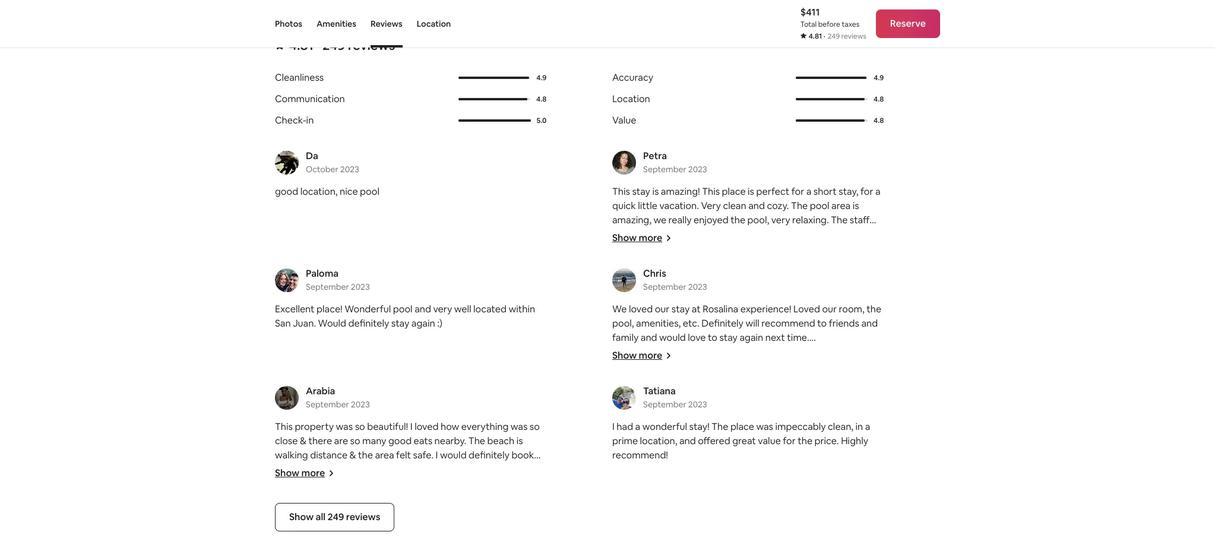 Task type: describe. For each thing, give the bounding box(es) containing it.
next
[[766, 331, 785, 344]]

property
[[295, 420, 334, 433]]

reviews
[[371, 18, 403, 29]]

amenities,
[[636, 317, 681, 330]]

2 you from the top
[[641, 346, 657, 358]]

the inside the this property was so beautiful! i loved how everything was so close & there are so many good eats nearby. the beach is walking distance & the area felt safe. i would definitely book again!
[[358, 449, 373, 461]]

in inside i had a wonderful stay! the place was impeccably clean, in a prime location, and offered great value for the price. highly recommend!
[[856, 420, 863, 433]]

1 horizontal spatial we
[[689, 242, 702, 255]]

close
[[275, 435, 298, 447]]

enjoyed
[[694, 214, 729, 226]]

a left short
[[807, 185, 812, 198]]

0 horizontal spatial we
[[654, 214, 667, 226]]

2023 for chris
[[688, 281, 707, 292]]

paloma image
[[275, 268, 299, 292]]

short
[[814, 185, 837, 198]]

show more for this stay is amazing! this place is perfect for a short stay, for a quick little vacation. very clean and cozy. the pool area is amazing, we really enjoyed the pool, very relaxing. the staff are very helpful and attentive. we definitely can see ourselves coming back and we did came back. we recommend this stay. thank you
[[612, 232, 663, 244]]

beautiful!
[[367, 420, 408, 433]]

accuracy
[[612, 71, 654, 84]]

i inside i had a wonderful stay! the place was impeccably clean, in a prime location, and offered great value for the price. highly recommend!
[[612, 420, 615, 433]]

at
[[692, 303, 701, 315]]

pool for excellent place! wonderful pool and very well located within san juan. would definitely stay again :)
[[393, 303, 413, 315]]

amenities
[[317, 18, 356, 29]]

is up staff on the top
[[853, 199, 859, 212]]

249 inside button
[[328, 511, 344, 523]]

show more for we loved our stay at rosalina experience! loved our room, the pool, amenities, etc. definitely will recommend to friends and family and would love to stay again next time.
[[612, 349, 663, 362]]

1 our from the left
[[655, 303, 670, 315]]

show more button for we loved our stay at rosalina experience! loved our room, the pool, amenities, etc. definitely will recommend to friends and family and would love to stay again next time.
[[612, 349, 672, 362]]

photos button
[[275, 0, 302, 48]]

chris september 2023
[[643, 267, 707, 292]]

thank inside this stay is amazing! this place is perfect for a short stay, for a quick little vacation. very clean and cozy. the pool area is amazing, we really enjoyed the pool, very relaxing. the staff are very helpful and attentive. we definitely can see ourselves coming back and we did came back. we recommend this stay. thank you
[[612, 257, 639, 269]]

walking
[[275, 449, 308, 461]]

loved inside "we loved our stay at rosalina experience! loved our room, the pool, amenities, etc. definitely will recommend to friends and family and would love to stay again next time."
[[629, 303, 653, 315]]

for right "perfect"
[[792, 185, 804, 198]]

is inside the this property was so beautiful! i loved how everything was so close & there are so many good eats nearby. the beach is walking distance & the area felt safe. i would definitely book again!
[[517, 435, 523, 447]]

0 vertical spatial in
[[306, 114, 314, 126]]

was inside i had a wonderful stay! the place was impeccably clean, in a prime location, and offered great value for the price. highly recommend!
[[756, 420, 773, 433]]

recommend!
[[612, 449, 668, 461]]

had
[[617, 420, 633, 433]]

show for this stay is amazing! this place is perfect for a short stay, for a quick little vacation. very clean and cozy. the pool area is amazing, we really enjoyed the pool, very relaxing. the staff are very helpful and attentive. we definitely can see ourselves coming back and we did came back. we recommend this stay. thank you
[[612, 232, 637, 244]]

so up many
[[355, 420, 365, 433]]

0 horizontal spatial location
[[417, 18, 451, 29]]

i had a wonderful stay! the place was impeccably clean, in a prime location, and offered great value for the price. highly recommend!
[[612, 420, 871, 461]]

would inside the this property was so beautiful! i loved how everything was so close & there are so many good eats nearby. the beach is walking distance & the area felt safe. i would definitely book again!
[[440, 449, 467, 461]]

back
[[647, 242, 669, 255]]

definitely
[[702, 317, 744, 330]]

room,
[[839, 303, 865, 315]]

everything
[[461, 420, 509, 433]]

this property was so beautiful! i loved how everything was so close & there are so many good eats nearby. the beach is walking distance & the area felt safe. i would definitely book again!
[[275, 420, 540, 476]]

pool for good location, nice pool
[[360, 185, 380, 198]]

september for chris
[[643, 281, 687, 292]]

$411 total before taxes
[[801, 6, 860, 29]]

paloma
[[306, 267, 339, 280]]

1 horizontal spatial 4.81
[[809, 31, 822, 41]]

september for petra
[[643, 164, 687, 175]]

0 horizontal spatial i
[[410, 420, 413, 433]]

did
[[704, 242, 718, 255]]

safe.
[[413, 449, 434, 461]]

da
[[306, 150, 318, 162]]

4.8 for location
[[874, 94, 884, 104]]

impeccably
[[776, 420, 826, 433]]

would
[[318, 317, 346, 330]]

show all 249 reviews
[[289, 511, 380, 523]]

reserve button
[[876, 10, 940, 38]]

2 horizontal spatial very
[[771, 214, 790, 226]]

petra
[[643, 150, 667, 162]]

value
[[758, 435, 781, 447]]

show inside button
[[289, 511, 314, 523]]

really
[[669, 214, 692, 226]]

:)
[[437, 317, 443, 330]]

249 down "before"
[[828, 31, 840, 41]]

4.9 for accuracy
[[874, 73, 884, 82]]

experience!
[[741, 303, 792, 315]]

arabia september 2023
[[306, 385, 370, 410]]

amazing!
[[661, 185, 700, 198]]

0 vertical spatial to
[[818, 317, 827, 330]]

tatiana september 2023
[[643, 385, 707, 410]]

the inside this stay is amazing! this place is perfect for a short stay, for a quick little vacation. very clean and cozy. the pool area is amazing, we really enjoyed the pool, very relaxing. the staff are very helpful and attentive. we definitely can see ourselves coming back and we did came back. we recommend this stay. thank you
[[731, 214, 746, 226]]

2023 for da
[[340, 164, 359, 175]]

$411
[[801, 6, 820, 18]]

4.8 for communication
[[537, 94, 547, 104]]

clean
[[723, 199, 747, 212]]

chris
[[643, 267, 666, 280]]

a right stay,
[[876, 185, 881, 198]]

show all 249 reviews button
[[275, 503, 395, 532]]

pool, inside "we loved our stay at rosalina experience! loved our room, the pool, amenities, etc. definitely will recommend to friends and family and would love to stay again next time."
[[612, 317, 634, 330]]

definitely inside excellent place! wonderful pool and very well located within san juan. would definitely stay again :)
[[348, 317, 389, 330]]

we inside this stay is amazing! this place is perfect for a short stay, for a quick little vacation. very clean and cozy. the pool area is amazing, we really enjoyed the pool, very relaxing. the staff are very helpful and attentive. we definitely can see ourselves coming back and we did came back. we recommend this stay. thank you
[[744, 228, 758, 240]]

we inside "we loved our stay at rosalina experience! loved our room, the pool, amenities, etc. definitely will recommend to friends and family and would love to stay again next time."
[[612, 303, 627, 315]]

1 horizontal spatial 4.81 · 249 reviews
[[809, 31, 867, 41]]

da image
[[275, 151, 299, 175]]

more for loved
[[639, 349, 663, 362]]

well
[[454, 303, 471, 315]]

and down love in the bottom of the page
[[696, 346, 713, 358]]

paloma image
[[275, 268, 299, 292]]

more for property
[[302, 467, 325, 479]]

amenities button
[[317, 0, 356, 48]]

location button
[[417, 0, 451, 48]]

and down "helpful"
[[671, 242, 687, 255]]

nearby.
[[435, 435, 467, 447]]

how
[[441, 420, 459, 433]]

price.
[[815, 435, 839, 447]]

so up book
[[530, 420, 540, 433]]

this for this property was so beautiful! i loved how everything was so close & there are so many good eats nearby. the beach is walking distance & the area felt safe. i would definitely book again!
[[275, 420, 293, 433]]

september for arabia
[[306, 399, 349, 410]]

would inside "we loved our stay at rosalina experience! loved our room, the pool, amenities, etc. definitely will recommend to friends and family and would love to stay again next time."
[[659, 331, 686, 344]]

san
[[275, 317, 291, 330]]

located
[[474, 303, 507, 315]]

and down room,
[[862, 317, 878, 330]]

excellent
[[275, 303, 315, 315]]

quick
[[612, 199, 636, 212]]

0 vertical spatial location,
[[300, 185, 338, 198]]

great
[[733, 435, 756, 447]]

relaxing.
[[793, 214, 829, 226]]

this
[[843, 242, 859, 255]]

1 horizontal spatial i
[[436, 449, 438, 461]]

friends
[[829, 317, 860, 330]]

distance
[[310, 449, 348, 461]]

more for stay
[[639, 232, 663, 244]]

show for this property was so beautiful! i loved how everything was so close & there are so many good eats nearby. the beach is walking distance & the area felt safe. i would definitely book again!
[[275, 467, 300, 479]]

within
[[509, 303, 535, 315]]

1 vertical spatial &
[[350, 449, 356, 461]]

reviews down the taxes
[[842, 31, 867, 41]]

reviews button
[[371, 0, 403, 48]]

can
[[804, 228, 819, 240]]

tatiana image
[[612, 386, 636, 410]]

nice
[[340, 185, 358, 198]]

petra september 2023
[[643, 150, 707, 175]]

the up the see
[[831, 214, 848, 226]]

wonderful
[[345, 303, 391, 315]]

arabia
[[306, 385, 335, 397]]

tatiana
[[643, 385, 676, 397]]

check-
[[275, 114, 306, 126]]

photos
[[275, 18, 302, 29]]

is left "perfect"
[[748, 185, 754, 198]]

antonio
[[659, 346, 694, 358]]

1 horizontal spatial ·
[[824, 31, 826, 41]]

will
[[746, 317, 760, 330]]

list containing da
[[270, 150, 945, 503]]

communication
[[275, 93, 345, 105]]

this stay is amazing! this place is perfect for a short stay, for a quick little vacation. very clean and cozy. the pool area is amazing, we really enjoyed the pool, very relaxing. the staff are very helpful and attentive. we definitely can see ourselves coming back and we did came back. we recommend this stay. thank you
[[612, 185, 881, 269]]



Task type: vqa. For each thing, say whether or not it's contained in the screenshot.
3rd was from the left
yes



Task type: locate. For each thing, give the bounding box(es) containing it.
0 vertical spatial area
[[832, 199, 851, 212]]

5.0
[[537, 116, 547, 125]]

the down clean
[[731, 214, 746, 226]]

1 horizontal spatial location,
[[640, 435, 678, 447]]

again!
[[275, 463, 301, 476]]

show more button down family on the bottom right
[[612, 349, 672, 362]]

4.9 for cleanliness
[[537, 73, 547, 82]]

1 horizontal spatial very
[[629, 228, 647, 240]]

4.8 for value
[[874, 116, 884, 125]]

0 horizontal spatial 4.81
[[289, 37, 314, 53]]

again
[[412, 317, 435, 330], [740, 331, 764, 344]]

stay down definitely
[[720, 331, 738, 344]]

· down "before"
[[824, 31, 826, 41]]

we up family on the bottom right
[[612, 303, 627, 315]]

and down amenities,
[[641, 331, 657, 344]]

area down stay,
[[832, 199, 851, 212]]

recommend inside this stay is amazing! this place is perfect for a short stay, for a quick little vacation. very clean and cozy. the pool area is amazing, we really enjoyed the pool, very relaxing. the staff are very helpful and attentive. we definitely can see ourselves coming back and we did came back. we recommend this stay. thank you
[[787, 242, 841, 255]]

definitely down the beach in the bottom of the page
[[469, 449, 510, 461]]

0 horizontal spatial was
[[336, 420, 353, 433]]

1 vertical spatial place
[[731, 420, 754, 433]]

and inside i had a wonderful stay! the place was impeccably clean, in a prime location, and offered great value for the price. highly recommend!
[[680, 435, 696, 447]]

the
[[731, 214, 746, 226], [867, 303, 882, 315], [798, 435, 813, 447], [358, 449, 373, 461]]

perfect
[[757, 185, 790, 198]]

are inside this stay is amazing! this place is perfect for a short stay, for a quick little vacation. very clean and cozy. the pool area is amazing, we really enjoyed the pool, very relaxing. the staff are very helpful and attentive. we definitely can see ourselves coming back and we did came back. we recommend this stay. thank you
[[612, 228, 626, 240]]

0 vertical spatial more
[[639, 232, 663, 244]]

september for paloma
[[306, 281, 349, 292]]

september inside petra september 2023
[[643, 164, 687, 175]]

1 thank from the top
[[612, 257, 639, 269]]

recommend down can
[[787, 242, 841, 255]]

2023 inside chris september 2023
[[688, 281, 707, 292]]

very
[[771, 214, 790, 226], [629, 228, 647, 240], [433, 303, 452, 315]]

0 horizontal spatial definitely
[[348, 317, 389, 330]]

0 horizontal spatial in
[[306, 114, 314, 126]]

tatiana image
[[612, 386, 636, 410]]

our up the friends
[[822, 303, 837, 315]]

1 horizontal spatial area
[[832, 199, 851, 212]]

0 horizontal spatial very
[[433, 303, 452, 315]]

to right love in the bottom of the page
[[708, 331, 718, 344]]

1 vertical spatial in
[[856, 420, 863, 433]]

was up value
[[756, 420, 773, 433]]

0 horizontal spatial are
[[334, 435, 348, 447]]

definitely
[[761, 228, 801, 240], [348, 317, 389, 330], [469, 449, 510, 461]]

1 vertical spatial we
[[612, 303, 627, 315]]

pool, up family on the bottom right
[[612, 317, 634, 330]]

petra image
[[612, 151, 636, 175], [612, 151, 636, 175]]

249 right all
[[328, 511, 344, 523]]

area inside this stay is amazing! this place is perfect for a short stay, for a quick little vacation. very clean and cozy. the pool area is amazing, we really enjoyed the pool, very relaxing. the staff are very helpful and attentive. we definitely can see ourselves coming back and we did came back. we recommend this stay. thank you
[[832, 199, 851, 212]]

ourselves
[[839, 228, 880, 240]]

0 vertical spatial we
[[744, 228, 758, 240]]

show down amazing,
[[612, 232, 637, 244]]

offered
[[698, 435, 731, 447]]

september inside arabia september 2023
[[306, 399, 349, 410]]

september inside chris september 2023
[[643, 281, 687, 292]]

0 vertical spatial location
[[417, 18, 451, 29]]

staff
[[850, 214, 870, 226]]

good up felt
[[388, 435, 412, 447]]

0 horizontal spatial to
[[708, 331, 718, 344]]

very
[[701, 199, 721, 212]]

we left the did
[[689, 242, 702, 255]]

the inside "we loved our stay at rosalina experience! loved our room, the pool, amenities, etc. definitely will recommend to friends and family and would love to stay again next time."
[[867, 303, 882, 315]]

1 horizontal spatial our
[[822, 303, 837, 315]]

eats
[[414, 435, 433, 447]]

in down communication
[[306, 114, 314, 126]]

this up close
[[275, 420, 293, 433]]

was up the beach in the bottom of the page
[[511, 420, 528, 433]]

& right distance
[[350, 449, 356, 461]]

this up quick
[[612, 185, 630, 198]]

location down accuracy
[[612, 93, 650, 105]]

2 was from the left
[[511, 420, 528, 433]]

· down the amenities
[[316, 37, 320, 53]]

1 vertical spatial show more button
[[612, 349, 672, 362]]

1 horizontal spatial pool,
[[748, 214, 769, 226]]

location, inside i had a wonderful stay! the place was impeccably clean, in a prime location, and offered great value for the price. highly recommend!
[[640, 435, 678, 447]]

1 horizontal spatial this
[[612, 185, 630, 198]]

2023 up stay!
[[688, 399, 707, 410]]

1 horizontal spatial location
[[612, 93, 650, 105]]

more
[[639, 232, 663, 244], [639, 349, 663, 362], [302, 467, 325, 479]]

2 horizontal spatial i
[[612, 420, 615, 433]]

0 vertical spatial would
[[659, 331, 686, 344]]

the up relaxing.
[[791, 199, 808, 212]]

a up "highly"
[[865, 420, 871, 433]]

1 horizontal spatial 4.9
[[874, 73, 884, 82]]

are inside the this property was so beautiful! i loved how everything was so close & there are so many good eats nearby. the beach is walking distance & the area felt safe. i would definitely book again!
[[334, 435, 348, 447]]

4.81 down total
[[809, 31, 822, 41]]

thank down coming
[[612, 257, 639, 269]]

1 vertical spatial again
[[740, 331, 764, 344]]

definitely up back.
[[761, 228, 801, 240]]

1 vertical spatial are
[[334, 435, 348, 447]]

0 horizontal spatial again
[[412, 317, 435, 330]]

4.81 down photos
[[289, 37, 314, 53]]

2023 inside tatiana september 2023
[[688, 399, 707, 410]]

again left :)
[[412, 317, 435, 330]]

0 vertical spatial good
[[275, 185, 298, 198]]

for right stay,
[[861, 185, 874, 198]]

so
[[355, 420, 365, 433], [530, 420, 540, 433], [350, 435, 360, 447]]

2023 inside paloma september 2023
[[351, 281, 370, 292]]

0 horizontal spatial our
[[655, 303, 670, 315]]

would
[[659, 331, 686, 344], [440, 449, 467, 461]]

0 horizontal spatial good
[[275, 185, 298, 198]]

the up offered
[[712, 420, 729, 433]]

we
[[654, 214, 667, 226], [689, 242, 702, 255], [772, 242, 785, 255]]

paloma september 2023
[[306, 267, 370, 292]]

0 horizontal spatial area
[[375, 449, 394, 461]]

for inside i had a wonderful stay! the place was impeccably clean, in a prime location, and offered great value for the price. highly recommend!
[[783, 435, 796, 447]]

are
[[612, 228, 626, 240], [334, 435, 348, 447]]

2023 up at
[[688, 281, 707, 292]]

pool
[[360, 185, 380, 198], [810, 199, 830, 212], [393, 303, 413, 315]]

very inside excellent place! wonderful pool and very well located within san juan. would definitely stay again :)
[[433, 303, 452, 315]]

2 vertical spatial show more button
[[275, 467, 335, 479]]

list
[[270, 150, 945, 503]]

this for this stay is amazing! this place is perfect for a short stay, for a quick little vacation. very clean and cozy. the pool area is amazing, we really enjoyed the pool, very relaxing. the staff are very helpful and attentive. we definitely can see ourselves coming back and we did came back. we recommend this stay. thank you
[[612, 185, 630, 198]]

loved up eats
[[415, 420, 439, 433]]

highly
[[841, 435, 869, 447]]

you left antonio
[[641, 346, 657, 358]]

1 vertical spatial show more
[[612, 349, 663, 362]]

1 horizontal spatial again
[[740, 331, 764, 344]]

show for we loved our stay at rosalina experience! loved our room, the pool, amenities, etc. definitely will recommend to friends and family and would love to stay again next time.
[[612, 349, 637, 362]]

show more button
[[612, 232, 672, 244], [612, 349, 672, 362], [275, 467, 335, 479]]

stay!
[[689, 420, 710, 433]]

stay inside this stay is amazing! this place is perfect for a short stay, for a quick little vacation. very clean and cozy. the pool area is amazing, we really enjoyed the pool, very relaxing. the staff are very helpful and attentive. we definitely can see ourselves coming back and we did came back. we recommend this stay. thank you
[[632, 185, 650, 198]]

attentive.
[[700, 228, 742, 240]]

show more for this property was so beautiful! i loved how everything was so close & there are so many good eats nearby. the beach is walking distance & the area felt safe. i would definitely book again!
[[275, 467, 325, 479]]

loved
[[794, 303, 820, 315]]

and down stay!
[[680, 435, 696, 447]]

0 horizontal spatial location,
[[300, 185, 338, 198]]

recommend up 'time.'
[[762, 317, 815, 330]]

2 horizontal spatial definitely
[[761, 228, 801, 240]]

da image
[[275, 151, 299, 175]]

all
[[316, 511, 326, 523]]

0 vertical spatial pool,
[[748, 214, 769, 226]]

again down will
[[740, 331, 764, 344]]

2 vertical spatial pool
[[393, 303, 413, 315]]

location right reviews
[[417, 18, 451, 29]]

thank
[[612, 257, 639, 269], [612, 346, 639, 358]]

0 horizontal spatial &
[[300, 435, 306, 447]]

a
[[807, 185, 812, 198], [876, 185, 881, 198], [635, 420, 641, 433], [865, 420, 871, 433]]

5.0 out of 5.0 image
[[459, 119, 531, 122], [459, 119, 531, 122]]

2023 up beautiful!
[[351, 399, 370, 410]]

1 vertical spatial loved
[[415, 420, 439, 433]]

0 vertical spatial recommend
[[787, 242, 841, 255]]

more down amenities,
[[639, 349, 663, 362]]

back.
[[747, 242, 770, 255]]

pool down short
[[810, 199, 830, 212]]

more down distance
[[302, 467, 325, 479]]

value
[[612, 114, 637, 126]]

0 vertical spatial definitely
[[761, 228, 801, 240]]

0 horizontal spatial pool,
[[612, 317, 634, 330]]

again inside "we loved our stay at rosalina experience! loved our room, the pool, amenities, etc. definitely will recommend to friends and family and would love to stay again next time."
[[740, 331, 764, 344]]

loved inside the this property was so beautiful! i loved how everything was so close & there are so many good eats nearby. the beach is walking distance & the area felt safe. i would definitely book again!
[[415, 420, 439, 433]]

clean,
[[828, 420, 854, 433]]

we
[[744, 228, 758, 240], [612, 303, 627, 315]]

0 horizontal spatial ·
[[316, 37, 320, 53]]

1 vertical spatial pool
[[810, 199, 830, 212]]

we right back.
[[772, 242, 785, 255]]

show down family on the bottom right
[[612, 349, 637, 362]]

location,
[[300, 185, 338, 198], [640, 435, 678, 447]]

1 horizontal spatial definitely
[[469, 449, 510, 461]]

area down many
[[375, 449, 394, 461]]

stay.
[[861, 242, 881, 255]]

show down walking
[[275, 467, 300, 479]]

0 vertical spatial show more button
[[612, 232, 672, 244]]

2023 for paloma
[[351, 281, 370, 292]]

again inside excellent place! wonderful pool and very well located within san juan. would definitely stay again :)
[[412, 317, 435, 330]]

and inside excellent place! wonderful pool and very well located within san juan. would definitely stay again :)
[[415, 303, 431, 315]]

would up antonio
[[659, 331, 686, 344]]

the inside i had a wonderful stay! the place was impeccably clean, in a prime location, and offered great value for the price. highly recommend!
[[798, 435, 813, 447]]

1 vertical spatial pool,
[[612, 317, 634, 330]]

place inside i had a wonderful stay! the place was impeccably clean, in a prime location, and offered great value for the price. highly recommend!
[[731, 420, 754, 433]]

4.9 out of 5.0 image
[[459, 77, 531, 79], [459, 77, 529, 79], [796, 77, 868, 79], [796, 77, 867, 79]]

stay left at
[[672, 303, 690, 315]]

show more button for this stay is amazing! this place is perfect for a short stay, for a quick little vacation. very clean and cozy. the pool area is amazing, we really enjoyed the pool, very relaxing. the staff are very helpful and attentive. we definitely can see ourselves coming back and we did came back. we recommend this stay. thank you
[[612, 232, 672, 244]]

1 horizontal spatial are
[[612, 228, 626, 240]]

you inside this stay is amazing! this place is perfect for a short stay, for a quick little vacation. very clean and cozy. the pool area is amazing, we really enjoyed the pool, very relaxing. the staff are very helpful and attentive. we definitely can see ourselves coming back and we did came back. we recommend this stay. thank you
[[641, 257, 657, 269]]

2 4.9 from the left
[[874, 73, 884, 82]]

october
[[306, 164, 339, 175]]

elizabeth!
[[715, 346, 757, 358]]

1 vertical spatial thank
[[612, 346, 639, 358]]

da october 2023
[[306, 150, 359, 175]]

2 our from the left
[[822, 303, 837, 315]]

felt
[[396, 449, 411, 461]]

2 horizontal spatial this
[[702, 185, 720, 198]]

is up book
[[517, 435, 523, 447]]

the inside i had a wonderful stay! the place was impeccably clean, in a prime location, and offered great value for the price. highly recommend!
[[712, 420, 729, 433]]

definitely inside this stay is amazing! this place is perfect for a short stay, for a quick little vacation. very clean and cozy. the pool area is amazing, we really enjoyed the pool, very relaxing. the staff are very helpful and attentive. we definitely can see ourselves coming back and we did came back. we recommend this stay. thank you
[[761, 228, 801, 240]]

1 horizontal spatial to
[[818, 317, 827, 330]]

more down amazing,
[[639, 232, 663, 244]]

2 vertical spatial very
[[433, 303, 452, 315]]

show more button down amazing,
[[612, 232, 672, 244]]

show more down amazing,
[[612, 232, 663, 244]]

you
[[641, 257, 657, 269], [641, 346, 657, 358]]

4.81 · 249 reviews down the amenities
[[289, 37, 395, 53]]

0 vertical spatial again
[[412, 317, 435, 330]]

2023 for petra
[[688, 164, 707, 175]]

1 horizontal spatial we
[[744, 228, 758, 240]]

2023 for arabia
[[351, 399, 370, 410]]

place inside this stay is amazing! this place is perfect for a short stay, for a quick little vacation. very clean and cozy. the pool area is amazing, we really enjoyed the pool, very relaxing. the staff are very helpful and attentive. we definitely can see ourselves coming back and we did came back. we recommend this stay. thank you
[[722, 185, 746, 198]]

pool right wonderful
[[393, 303, 413, 315]]

0 vertical spatial loved
[[629, 303, 653, 315]]

0 vertical spatial place
[[722, 185, 746, 198]]

reviews inside button
[[346, 511, 380, 523]]

check-in
[[275, 114, 314, 126]]

i left had
[[612, 420, 615, 433]]

2023 inside petra september 2023
[[688, 164, 707, 175]]

0 horizontal spatial pool
[[360, 185, 380, 198]]

show
[[612, 232, 637, 244], [612, 349, 637, 362], [275, 467, 300, 479], [289, 511, 314, 523]]

0 horizontal spatial would
[[440, 449, 467, 461]]

reviews down reviews
[[348, 37, 395, 53]]

2 horizontal spatial was
[[756, 420, 773, 433]]

2 horizontal spatial we
[[772, 242, 785, 255]]

juan.
[[293, 317, 316, 330]]

1 vertical spatial location
[[612, 93, 650, 105]]

0 horizontal spatial this
[[275, 420, 293, 433]]

1 horizontal spatial good
[[388, 435, 412, 447]]

amazing,
[[612, 214, 652, 226]]

pool, down cozy.
[[748, 214, 769, 226]]

are up coming
[[612, 228, 626, 240]]

definitely inside the this property was so beautiful! i loved how everything was so close & there are so many good eats nearby. the beach is walking distance & the area felt safe. i would definitely book again!
[[469, 449, 510, 461]]

1 vertical spatial location,
[[640, 435, 678, 447]]

good location, nice pool
[[275, 185, 380, 198]]

pool inside excellent place! wonderful pool and very well located within san juan. would definitely stay again :)
[[393, 303, 413, 315]]

was right property
[[336, 420, 353, 433]]

family
[[612, 331, 639, 344]]

rosalina
[[703, 303, 739, 315]]

so left many
[[350, 435, 360, 447]]

2023 up wonderful
[[351, 281, 370, 292]]

a right had
[[635, 420, 641, 433]]

0 horizontal spatial 4.9
[[537, 73, 547, 82]]

september inside paloma september 2023
[[306, 281, 349, 292]]

love
[[688, 331, 706, 344]]

good
[[275, 185, 298, 198], [388, 435, 412, 447]]

2023 inside arabia september 2023
[[351, 399, 370, 410]]

little
[[638, 199, 658, 212]]

in
[[306, 114, 314, 126], [856, 420, 863, 433]]

prime
[[612, 435, 638, 447]]

0 vertical spatial are
[[612, 228, 626, 240]]

very up :)
[[433, 303, 452, 315]]

2 vertical spatial more
[[302, 467, 325, 479]]

show more button down walking
[[275, 467, 335, 479]]

thank you antonio and elizabeth!
[[612, 346, 757, 358]]

you down back
[[641, 257, 657, 269]]

2023
[[340, 164, 359, 175], [688, 164, 707, 175], [351, 281, 370, 292], [688, 281, 707, 292], [351, 399, 370, 410], [688, 399, 707, 410]]

1 vertical spatial area
[[375, 449, 394, 461]]

we up "helpful"
[[654, 214, 667, 226]]

stay,
[[839, 185, 859, 198]]

2 vertical spatial show more
[[275, 467, 325, 479]]

i
[[410, 420, 413, 433], [612, 420, 615, 433], [436, 449, 438, 461]]

for
[[792, 185, 804, 198], [861, 185, 874, 198], [783, 435, 796, 447]]

and left cozy.
[[749, 199, 765, 212]]

helpful
[[650, 228, 679, 240]]

in up "highly"
[[856, 420, 863, 433]]

this up very
[[702, 185, 720, 198]]

and down really
[[681, 228, 698, 240]]

2023 for tatiana
[[688, 399, 707, 410]]

2 horizontal spatial pool
[[810, 199, 830, 212]]

very down cozy.
[[771, 214, 790, 226]]

0 horizontal spatial 4.81 · 249 reviews
[[289, 37, 395, 53]]

1 vertical spatial to
[[708, 331, 718, 344]]

0 vertical spatial pool
[[360, 185, 380, 198]]

1 vertical spatial good
[[388, 435, 412, 447]]

loved up amenities,
[[629, 303, 653, 315]]

excellent place! wonderful pool and very well located within san juan. would definitely stay again :)
[[275, 303, 535, 330]]

3 was from the left
[[756, 420, 773, 433]]

before
[[818, 20, 841, 29]]

and
[[749, 199, 765, 212], [681, 228, 698, 240], [671, 242, 687, 255], [415, 303, 431, 315], [862, 317, 878, 330], [641, 331, 657, 344], [696, 346, 713, 358], [680, 435, 696, 447]]

recommend inside "we loved our stay at rosalina experience! loved our room, the pool, amenities, etc. definitely will recommend to friends and family and would love to stay again next time."
[[762, 317, 815, 330]]

1 vertical spatial definitely
[[348, 317, 389, 330]]

249
[[828, 31, 840, 41], [323, 37, 345, 53], [328, 511, 344, 523]]

0 vertical spatial &
[[300, 435, 306, 447]]

1 horizontal spatial would
[[659, 331, 686, 344]]

1 horizontal spatial &
[[350, 449, 356, 461]]

many
[[362, 435, 386, 447]]

etc.
[[683, 317, 700, 330]]

the down many
[[358, 449, 373, 461]]

see
[[821, 228, 837, 240]]

area inside the this property was so beautiful! i loved how everything was so close & there are so many good eats nearby. the beach is walking distance & the area felt safe. i would definitely book again!
[[375, 449, 394, 461]]

wonderful
[[643, 420, 687, 433]]

0 vertical spatial very
[[771, 214, 790, 226]]

0 vertical spatial you
[[641, 257, 657, 269]]

september inside tatiana september 2023
[[643, 399, 687, 410]]

thank down family on the bottom right
[[612, 346, 639, 358]]

is up "little"
[[653, 185, 659, 198]]

stay left :)
[[391, 317, 410, 330]]

our up amenities,
[[655, 303, 670, 315]]

stay inside excellent place! wonderful pool and very well located within san juan. would definitely stay again :)
[[391, 317, 410, 330]]

place up clean
[[722, 185, 746, 198]]

september down the paloma
[[306, 281, 349, 292]]

september down "chris"
[[643, 281, 687, 292]]

pool inside this stay is amazing! this place is perfect for a short stay, for a quick little vacation. very clean and cozy. the pool area is amazing, we really enjoyed the pool, very relaxing. the staff are very helpful and attentive. we definitely can see ourselves coming back and we did came back. we recommend this stay. thank you
[[810, 199, 830, 212]]

show more down family on the bottom right
[[612, 349, 663, 362]]

4.8 out of 5.0 image
[[459, 98, 531, 100], [459, 98, 528, 100], [796, 98, 868, 100], [796, 98, 865, 100], [796, 119, 868, 122], [796, 119, 865, 122]]

september down arabia
[[306, 399, 349, 410]]

to
[[818, 317, 827, 330], [708, 331, 718, 344]]

1 horizontal spatial was
[[511, 420, 528, 433]]

our
[[655, 303, 670, 315], [822, 303, 837, 315]]

1 you from the top
[[641, 257, 657, 269]]

good inside the this property was so beautiful! i loved how everything was so close & there are so many good eats nearby. the beach is walking distance & the area felt safe. i would definitely book again!
[[388, 435, 412, 447]]

1 was from the left
[[336, 420, 353, 433]]

book
[[512, 449, 534, 461]]

249 down the amenities
[[323, 37, 345, 53]]

show more button for this property was so beautiful! i loved how everything was so close & there are so many good eats nearby. the beach is walking distance & the area felt safe. i would definitely book again!
[[275, 467, 335, 479]]

0 vertical spatial thank
[[612, 257, 639, 269]]

pool, inside this stay is amazing! this place is perfect for a short stay, for a quick little vacation. very clean and cozy. the pool area is amazing, we really enjoyed the pool, very relaxing. the staff are very helpful and attentive. we definitely can see ourselves coming back and we did came back. we recommend this stay. thank you
[[748, 214, 769, 226]]

1 vertical spatial very
[[629, 228, 647, 240]]

1 vertical spatial you
[[641, 346, 657, 358]]

2023 inside da october 2023
[[340, 164, 359, 175]]

the inside the this property was so beautiful! i loved how everything was so close & there are so many good eats nearby. the beach is walking distance & the area felt safe. i would definitely book again!
[[469, 435, 485, 447]]

2 thank from the top
[[612, 346, 639, 358]]

0 horizontal spatial loved
[[415, 420, 439, 433]]

1 vertical spatial would
[[440, 449, 467, 461]]

location
[[417, 18, 451, 29], [612, 93, 650, 105]]

0 horizontal spatial we
[[612, 303, 627, 315]]

reserve
[[890, 17, 926, 30]]

and left the "well"
[[415, 303, 431, 315]]

place
[[722, 185, 746, 198], [731, 420, 754, 433]]

vacation.
[[660, 199, 699, 212]]

total
[[801, 20, 817, 29]]

chris image
[[612, 268, 636, 292], [612, 268, 636, 292]]

4.81 · 249 reviews down "before"
[[809, 31, 867, 41]]

coming
[[612, 242, 645, 255]]

the down everything
[[469, 435, 485, 447]]

this inside the this property was so beautiful! i loved how everything was so close & there are so many good eats nearby. the beach is walking distance & the area felt safe. i would definitely book again!
[[275, 420, 293, 433]]

1 4.9 from the left
[[537, 73, 547, 82]]

show more
[[612, 232, 663, 244], [612, 349, 663, 362], [275, 467, 325, 479]]

1 horizontal spatial pool
[[393, 303, 413, 315]]

1 vertical spatial recommend
[[762, 317, 815, 330]]

for down impeccably on the right bottom of the page
[[783, 435, 796, 447]]

arabia image
[[275, 386, 299, 410], [275, 386, 299, 410]]

september for tatiana
[[643, 399, 687, 410]]

4.9
[[537, 73, 547, 82], [874, 73, 884, 82]]



